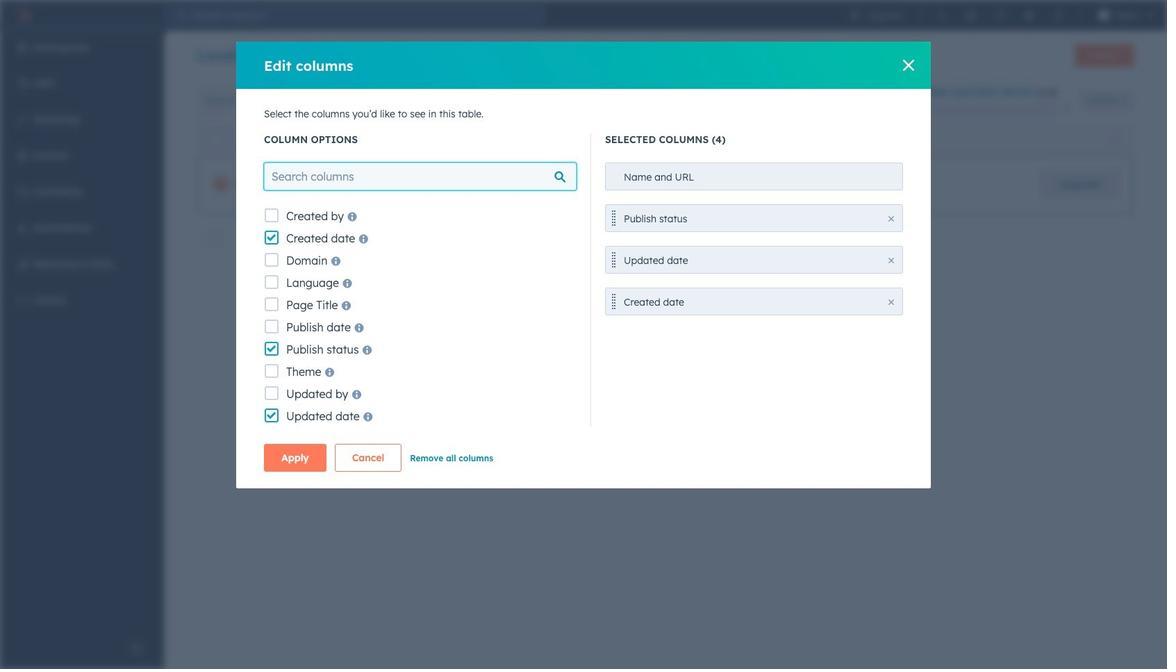 Task type: describe. For each thing, give the bounding box(es) containing it.
marketplaces image
[[966, 10, 977, 21]]

1 horizontal spatial menu
[[840, 0, 1159, 31]]

howard n/a image
[[1098, 10, 1109, 21]]

pagination navigation
[[554, 281, 680, 299]]

Search HubSpot search field
[[186, 4, 546, 26]]

press to sort. image
[[1111, 134, 1117, 143]]

notifications image
[[1053, 10, 1064, 21]]



Task type: locate. For each thing, give the bounding box(es) containing it.
0 horizontal spatial menu
[[0, 31, 164, 634]]

2 press to sort. element from the left
[[1111, 134, 1117, 146]]

close image
[[1063, 104, 1072, 113]]

0 horizontal spatial press to sort. element
[[659, 134, 664, 146]]

dialog
[[236, 42, 931, 488]]

settings image
[[1024, 10, 1035, 21]]

Search content search field
[[197, 87, 406, 115]]

menu
[[840, 0, 1159, 31], [0, 31, 164, 634]]

progress bar
[[909, 104, 921, 115]]

press to sort. element
[[659, 134, 664, 146], [1111, 134, 1117, 146]]

help image
[[995, 10, 1006, 21]]

close image
[[903, 60, 914, 71], [889, 216, 894, 222], [889, 258, 894, 263], [889, 299, 894, 305]]

1 horizontal spatial press to sort. element
[[1111, 134, 1117, 146]]

Search columns search field
[[264, 163, 577, 190]]

press to sort. image
[[659, 134, 664, 143]]

1 press to sort. element from the left
[[659, 134, 664, 146]]

banner
[[197, 40, 1134, 72]]



Task type: vqa. For each thing, say whether or not it's contained in the screenshot.
the Jer Mill 'image' at the right
no



